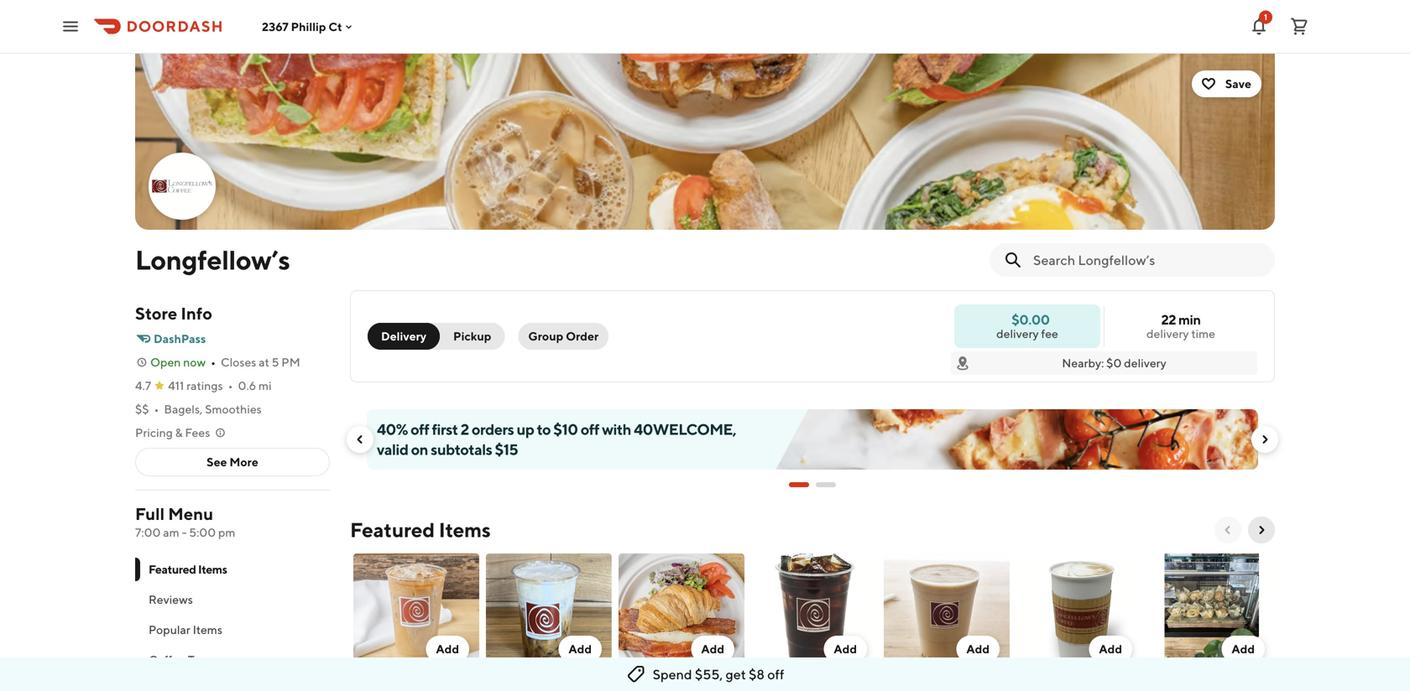 Task type: describe. For each thing, give the bounding box(es) containing it.
1 horizontal spatial off
[[581, 421, 599, 439]]

select promotional banner element
[[789, 470, 836, 500]]

closes
[[221, 356, 256, 369]]

0 horizontal spatial off
[[411, 421, 429, 439]]

nearby: $0 delivery
[[1062, 356, 1167, 370]]

cafe latte image
[[1017, 554, 1143, 673]]

5:00
[[189, 526, 216, 540]]

peanut butter banana protein smoothie - delivery image
[[884, 554, 1010, 673]]

coffee tea
[[149, 654, 207, 668]]

pricing
[[135, 426, 173, 440]]

next button of carousel image
[[1259, 433, 1272, 447]]

featured inside heading
[[350, 518, 435, 542]]

order
[[566, 330, 599, 343]]

add for build your own breakfast image
[[701, 643, 725, 657]]

to
[[537, 421, 551, 439]]

see more button
[[136, 449, 329, 476]]

featured items heading
[[350, 517, 491, 544]]

22 min delivery time
[[1147, 312, 1216, 341]]

see
[[207, 455, 227, 469]]

order methods option group
[[368, 323, 505, 350]]

7:00
[[135, 526, 161, 540]]

delivery for 22
[[1147, 327, 1189, 341]]

smoothies
[[205, 403, 262, 416]]

spend
[[653, 667, 692, 683]]

2 horizontal spatial off
[[768, 667, 785, 683]]

pm
[[282, 356, 300, 369]]

delivery
[[381, 330, 427, 343]]

1
[[1264, 12, 1268, 22]]

1 vertical spatial featured items
[[149, 563, 227, 577]]

5
[[272, 356, 279, 369]]

dashpass
[[154, 332, 206, 346]]

phillip
[[291, 20, 326, 33]]

min
[[1179, 312, 1201, 328]]

menu
[[168, 505, 213, 524]]

group order
[[528, 330, 599, 343]]

40% off first 2 orders up to $10 off with 40welcome, valid on subtotals $15
[[377, 421, 737, 459]]

2 horizontal spatial •
[[228, 379, 233, 393]]

fees
[[185, 426, 210, 440]]

subtotals
[[431, 441, 492, 459]]

open
[[150, 356, 181, 369]]

longfellow's
[[135, 244, 290, 276]]

add for the muffin image
[[1232, 643, 1255, 657]]

more
[[230, 455, 258, 469]]

popular items
[[149, 623, 222, 637]]

get
[[726, 667, 746, 683]]

Delivery radio
[[368, 323, 440, 350]]

ct
[[329, 20, 342, 33]]

Item Search search field
[[1034, 251, 1262, 270]]

tea
[[188, 654, 207, 668]]

muffin image
[[1149, 554, 1275, 673]]

0 horizontal spatial •
[[154, 403, 159, 416]]

0 vertical spatial •
[[211, 356, 216, 369]]

full
[[135, 505, 165, 524]]

fee
[[1042, 327, 1059, 341]]

up
[[517, 421, 534, 439]]

open now
[[150, 356, 206, 369]]

$10
[[554, 421, 578, 439]]

add for the peanut butter banana protein smoothie - delivery image
[[967, 643, 990, 657]]

add for iced coffee image
[[436, 643, 459, 657]]

bagels,
[[164, 403, 203, 416]]

$$ • bagels, smoothies
[[135, 403, 262, 416]]

open menu image
[[60, 16, 81, 37]]



Task type: vqa. For each thing, say whether or not it's contained in the screenshot.
or in Prior to pickup, send the Dasher each QR code via in-app chat on mobile or via text on desktop.  Seal your package if the QR code return requires it. DoorDash does not provide packing materials.
no



Task type: locate. For each thing, give the bounding box(es) containing it.
delivery left time
[[1147, 327, 1189, 341]]

2367
[[262, 20, 289, 33]]

add button
[[350, 551, 483, 692], [483, 551, 615, 692], [615, 551, 748, 692], [748, 551, 881, 692], [881, 551, 1013, 692], [1013, 551, 1146, 692], [1146, 551, 1279, 692], [426, 636, 469, 663], [559, 636, 602, 663], [691, 636, 735, 663], [824, 636, 867, 663], [957, 636, 1000, 663], [1089, 636, 1133, 663], [1222, 636, 1265, 663]]

delivery right $0
[[1124, 356, 1167, 370]]

2
[[461, 421, 469, 439]]

22
[[1162, 312, 1176, 328]]

group
[[528, 330, 564, 343]]

off up on at left
[[411, 421, 429, 439]]

items inside popular items button
[[193, 623, 222, 637]]

$0.00
[[1012, 312, 1050, 328]]

4.7
[[135, 379, 151, 393]]

0 vertical spatial featured
[[350, 518, 435, 542]]

40%
[[377, 421, 408, 439]]

popular
[[149, 623, 190, 637]]

featured items up reviews
[[149, 563, 227, 577]]

1 horizontal spatial featured items
[[350, 518, 491, 542]]

save button
[[1192, 71, 1262, 97]]

on
[[411, 441, 428, 459]]

orders
[[472, 421, 514, 439]]

delivery inside the '$0.00 delivery fee'
[[997, 327, 1039, 341]]

delivery left fee
[[997, 327, 1039, 341]]

featured items
[[350, 518, 491, 542], [149, 563, 227, 577]]

• closes at 5 pm
[[211, 356, 300, 369]]

add for shaken espresso image
[[569, 643, 592, 657]]

now
[[183, 356, 206, 369]]

first
[[432, 421, 458, 439]]

2 vertical spatial •
[[154, 403, 159, 416]]

spend $55, get $8 off
[[653, 667, 785, 683]]

at
[[259, 356, 269, 369]]

• right $$
[[154, 403, 159, 416]]

longfellow's image
[[135, 54, 1275, 230], [150, 154, 214, 218]]

group order button
[[518, 323, 609, 350]]

2367 phillip ct button
[[262, 20, 356, 33]]

off
[[411, 421, 429, 439], [581, 421, 599, 439], [768, 667, 785, 683]]

reviews button
[[135, 585, 330, 615]]

pricing & fees
[[135, 426, 210, 440]]

$0
[[1107, 356, 1122, 370]]

40welcome,
[[634, 421, 737, 439]]

see more
[[207, 455, 258, 469]]

1 vertical spatial •
[[228, 379, 233, 393]]

$55,
[[695, 667, 723, 683]]

next button of carousel image
[[1255, 524, 1269, 537]]

ratings
[[187, 379, 223, 393]]

• right now
[[211, 356, 216, 369]]

1 horizontal spatial •
[[211, 356, 216, 369]]

6 add from the left
[[1099, 643, 1123, 657]]

featured up reviews
[[149, 563, 196, 577]]

&
[[175, 426, 183, 440]]

0.6
[[238, 379, 256, 393]]

4 add from the left
[[834, 643, 857, 657]]

info
[[181, 304, 212, 324]]

store
[[135, 304, 177, 324]]

add for cafe latte image
[[1099, 643, 1123, 657]]

$8
[[749, 667, 765, 683]]

pm
[[218, 526, 235, 540]]

delivery for nearby:
[[1124, 356, 1167, 370]]

iced coffee image
[[353, 554, 479, 673]]

off right $10
[[581, 421, 599, 439]]

items
[[439, 518, 491, 542], [198, 563, 227, 577], [193, 623, 222, 637]]

2 vertical spatial items
[[193, 623, 222, 637]]

0 items, open order cart image
[[1290, 16, 1310, 37]]

0.6 mi
[[238, 379, 272, 393]]

Pickup radio
[[430, 323, 505, 350]]

popular items button
[[135, 615, 330, 646]]

0 horizontal spatial featured
[[149, 563, 196, 577]]

featured items down on at left
[[350, 518, 491, 542]]

save
[[1226, 77, 1252, 91]]

featured down valid at the bottom left
[[350, 518, 435, 542]]

$$
[[135, 403, 149, 416]]

-
[[182, 526, 187, 540]]

add
[[436, 643, 459, 657], [569, 643, 592, 657], [701, 643, 725, 657], [834, 643, 857, 657], [967, 643, 990, 657], [1099, 643, 1123, 657], [1232, 643, 1255, 657]]

$0.00 delivery fee
[[997, 312, 1059, 341]]

3 add from the left
[[701, 643, 725, 657]]

notification bell image
[[1249, 16, 1270, 37]]

items up tea
[[193, 623, 222, 637]]

delivery
[[997, 327, 1039, 341], [1147, 327, 1189, 341], [1124, 356, 1167, 370]]

coffee tea button
[[135, 646, 330, 676]]

previous button of carousel image
[[1222, 524, 1235, 537]]

1 vertical spatial items
[[198, 563, 227, 577]]

cold brew image
[[751, 554, 877, 673]]

coffee
[[149, 654, 186, 668]]

time
[[1192, 327, 1216, 341]]

411 ratings •
[[168, 379, 233, 393]]

build your own breakfast image
[[619, 554, 745, 673]]

0 horizontal spatial featured items
[[149, 563, 227, 577]]

0 vertical spatial featured items
[[350, 518, 491, 542]]

delivery inside the "22 min delivery time"
[[1147, 327, 1189, 341]]

nearby:
[[1062, 356, 1104, 370]]

$15
[[495, 441, 518, 459]]

add for cold brew image
[[834, 643, 857, 657]]

store info
[[135, 304, 212, 324]]

0 vertical spatial items
[[439, 518, 491, 542]]

full menu 7:00 am - 5:00 pm
[[135, 505, 235, 540]]

2367 phillip ct
[[262, 20, 342, 33]]

•
[[211, 356, 216, 369], [228, 379, 233, 393], [154, 403, 159, 416]]

411
[[168, 379, 184, 393]]

am
[[163, 526, 179, 540]]

2 add from the left
[[569, 643, 592, 657]]

valid
[[377, 441, 408, 459]]

1 vertical spatial featured
[[149, 563, 196, 577]]

previous button of carousel image
[[353, 433, 367, 447]]

1 add from the left
[[436, 643, 459, 657]]

items inside featured items heading
[[439, 518, 491, 542]]

off right $8
[[768, 667, 785, 683]]

featured
[[350, 518, 435, 542], [149, 563, 196, 577]]

items up reviews button
[[198, 563, 227, 577]]

• left 0.6
[[228, 379, 233, 393]]

1 horizontal spatial featured
[[350, 518, 435, 542]]

items down the "subtotals"
[[439, 518, 491, 542]]

shaken espresso image
[[486, 554, 612, 673]]

reviews
[[149, 593, 193, 607]]

7 add from the left
[[1232, 643, 1255, 657]]

5 add from the left
[[967, 643, 990, 657]]

pickup
[[453, 330, 492, 343]]

pricing & fees button
[[135, 425, 227, 442]]

with
[[602, 421, 631, 439]]

mi
[[259, 379, 272, 393]]



